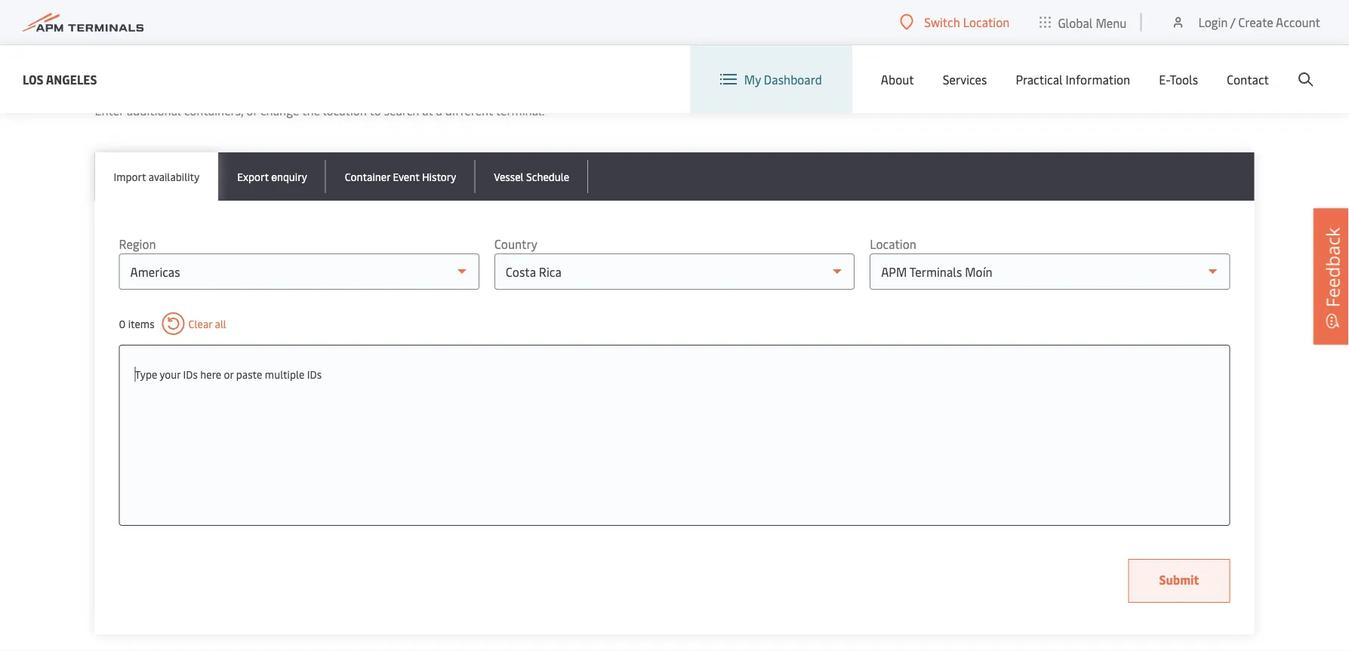 Task type: vqa. For each thing, say whether or not it's contained in the screenshot.
the bottom 'on'
no



Task type: describe. For each thing, give the bounding box(es) containing it.
type your ids here or paste multiple ids
[[135, 367, 322, 381]]

2 ids from the left
[[307, 367, 322, 381]]

global menu button
[[1025, 0, 1142, 45]]

e-tools button
[[1159, 45, 1198, 113]]

event
[[393, 169, 419, 183]]

0
[[119, 317, 126, 331]]

switch location
[[924, 14, 1010, 30]]

practical information button
[[1016, 45, 1131, 113]]

export
[[237, 169, 269, 183]]

a
[[436, 102, 442, 119]]

feedback
[[1320, 228, 1345, 308]]

container event history
[[345, 169, 456, 183]]

contact
[[1227, 71, 1269, 87]]

feedback button
[[1314, 209, 1349, 345]]

services button
[[943, 45, 987, 113]]

container
[[345, 169, 390, 183]]

terminal.
[[496, 102, 545, 119]]

search
[[384, 102, 419, 119]]

my dashboard button
[[720, 45, 822, 113]]

export еnquiry
[[237, 169, 307, 183]]

my dashboard
[[744, 71, 822, 87]]

search
[[95, 69, 158, 98]]

create
[[1239, 14, 1274, 30]]

items
[[128, 317, 154, 331]]

region
[[119, 236, 156, 252]]

vessel schedule button
[[475, 153, 588, 201]]

change
[[260, 102, 299, 119]]

multiple
[[265, 367, 305, 381]]

import availability
[[114, 169, 200, 183]]

history
[[422, 169, 456, 183]]

to
[[370, 102, 381, 119]]

global menu
[[1058, 14, 1127, 30]]

switch
[[924, 14, 960, 30]]

0 horizontal spatial or
[[224, 367, 234, 381]]

location inside button
[[963, 14, 1010, 30]]

location
[[323, 102, 367, 119]]

switch location button
[[900, 14, 1010, 30]]

here
[[200, 367, 221, 381]]

submit button
[[1128, 560, 1230, 603]]

menu
[[1096, 14, 1127, 30]]

at
[[422, 102, 433, 119]]

global
[[1058, 14, 1093, 30]]

additional
[[127, 102, 181, 119]]



Task type: locate. For each thing, give the bounding box(es) containing it.
login
[[1199, 14, 1228, 30]]

tools
[[1170, 71, 1198, 87]]

availability
[[149, 169, 200, 183]]

0 items
[[119, 317, 154, 331]]

containers,
[[184, 102, 243, 119]]

e-tools
[[1159, 71, 1198, 87]]

vessel
[[494, 169, 524, 183]]

paste
[[236, 367, 262, 381]]

еnquiry
[[271, 169, 307, 183]]

los angeles
[[23, 71, 97, 87]]

0 vertical spatial or
[[246, 102, 257, 119]]

1 horizontal spatial or
[[246, 102, 257, 119]]

1 horizontal spatial location
[[963, 14, 1010, 30]]

export еnquiry button
[[218, 153, 326, 201]]

search again enter additional containers, or change the location to search at a different terminal.
[[95, 69, 545, 119]]

account
[[1276, 14, 1321, 30]]

ids right multiple
[[307, 367, 322, 381]]

again
[[163, 69, 213, 98]]

enter
[[95, 102, 124, 119]]

clear
[[188, 317, 212, 331]]

or
[[246, 102, 257, 119], [224, 367, 234, 381]]

services
[[943, 71, 987, 87]]

0 horizontal spatial ids
[[183, 367, 198, 381]]

1 vertical spatial location
[[870, 236, 917, 252]]

login / create account
[[1199, 14, 1321, 30]]

ids
[[183, 367, 198, 381], [307, 367, 322, 381]]

e-
[[1159, 71, 1170, 87]]

or left change
[[246, 102, 257, 119]]

practical information
[[1016, 71, 1131, 87]]

country
[[494, 236, 537, 252]]

contact button
[[1227, 45, 1269, 113]]

1 horizontal spatial ids
[[307, 367, 322, 381]]

my
[[744, 71, 761, 87]]

0 vertical spatial location
[[963, 14, 1010, 30]]

about button
[[881, 45, 914, 113]]

about
[[881, 71, 914, 87]]

login / create account link
[[1171, 0, 1321, 45]]

container event history button
[[326, 153, 475, 201]]

import
[[114, 169, 146, 183]]

your
[[160, 367, 181, 381]]

vessel schedule
[[494, 169, 570, 183]]

submit
[[1159, 572, 1199, 588]]

or inside search again enter additional containers, or change the location to search at a different terminal.
[[246, 102, 257, 119]]

schedule
[[526, 169, 570, 183]]

all
[[215, 317, 226, 331]]

angeles
[[46, 71, 97, 87]]

practical
[[1016, 71, 1063, 87]]

None text field
[[135, 361, 1215, 388]]

or right here
[[224, 367, 234, 381]]

information
[[1066, 71, 1131, 87]]

ids right your
[[183, 367, 198, 381]]

1 vertical spatial or
[[224, 367, 234, 381]]

0 horizontal spatial location
[[870, 236, 917, 252]]

dashboard
[[764, 71, 822, 87]]

1 ids from the left
[[183, 367, 198, 381]]

/
[[1231, 14, 1236, 30]]

import availability button
[[95, 153, 218, 201]]

tab list containing import availability
[[95, 153, 1255, 201]]

clear all
[[188, 317, 226, 331]]

los angeles link
[[23, 70, 97, 89]]

different
[[445, 102, 493, 119]]

location
[[963, 14, 1010, 30], [870, 236, 917, 252]]

los
[[23, 71, 44, 87]]

type
[[135, 367, 157, 381]]

the
[[302, 102, 320, 119]]

tab list
[[95, 153, 1255, 201]]

clear all button
[[162, 313, 226, 335]]



